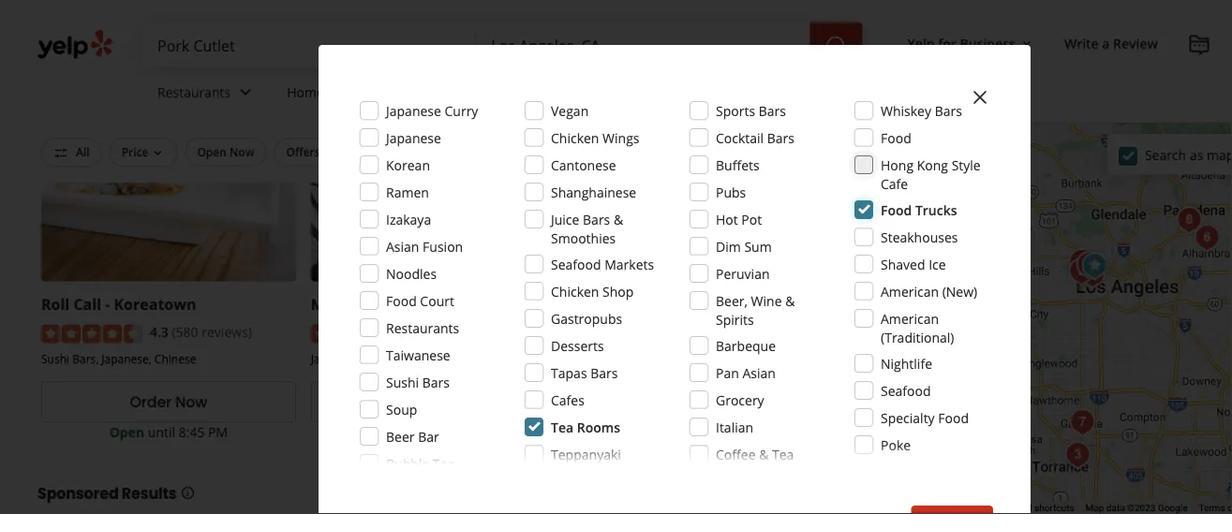 Task type: vqa. For each thing, say whether or not it's contained in the screenshot.
the Search
yes



Task type: locate. For each thing, give the bounding box(es) containing it.
sushi up get
[[386, 374, 419, 391]]

0 horizontal spatial reviews)
[[202, 324, 252, 342]]

sushi down 4.3 star rating image
[[41, 352, 69, 367]]

1 bars, from the left
[[72, 352, 99, 367]]

seafood down nightlife
[[881, 382, 931, 400]]

1 vertical spatial chicken
[[551, 283, 599, 300]]

1 vertical spatial japanese
[[386, 129, 441, 147]]

1 vertical spatial seafood
[[881, 382, 931, 400]]

now down 24 chevron down v2 image
[[230, 144, 254, 160]]

restaurants inside business categories element
[[157, 83, 231, 101]]

1 order from the left
[[130, 392, 172, 413]]

map region
[[728, 79, 1233, 515]]

bars, down 4.3 star rating image
[[72, 352, 99, 367]]

2 order now from the left
[[669, 392, 747, 413]]

restaurants down udon
[[386, 319, 460, 337]]

asian down izakaya
[[386, 238, 419, 255]]

marugame
[[311, 294, 392, 315]]

open now
[[197, 144, 254, 160]]

order
[[130, 392, 172, 413], [669, 392, 711, 413]]

food up hong
[[881, 129, 912, 147]]

0 horizontal spatial japanese,
[[102, 352, 152, 367]]

food down noodles
[[386, 292, 417, 310]]

order now link down pan
[[581, 382, 836, 423]]

1 pm from the left
[[208, 424, 228, 442]]

8:30
[[718, 424, 744, 442]]

fusion down "(349"
[[445, 352, 479, 367]]

4.3
[[150, 324, 169, 342]]

0 horizontal spatial seafood
[[551, 255, 601, 273]]

1 vertical spatial hot
[[716, 210, 738, 228]]

bars, down 4.6 star rating image
[[612, 352, 638, 367]]

2 vertical spatial &
[[759, 446, 769, 464]]

kagura gardena image
[[1064, 404, 1102, 442]]

4.3 star rating image
[[41, 325, 142, 344]]

chicken up gastropubs
[[551, 283, 599, 300]]

now up italian
[[715, 392, 747, 413]]

for inside filters group
[[646, 144, 662, 160]]

None search field
[[142, 22, 867, 67]]

2 horizontal spatial now
[[715, 392, 747, 413]]

(43
[[712, 324, 730, 342]]

& right coffee
[[759, 446, 769, 464]]

0 horizontal spatial sushi
[[41, 352, 69, 367]]

bars inside the juice bars & smoothies
[[583, 210, 611, 228]]

dim sum
[[716, 238, 772, 255]]

japanese up korean
[[386, 129, 441, 147]]

1 order now from the left
[[130, 392, 207, 413]]

wako donkasu image
[[1071, 255, 1108, 292]]

hot left the and
[[734, 144, 753, 160]]

1 order now link from the left
[[41, 382, 296, 423]]

bars, for nori
[[612, 352, 638, 367]]

sports bars
[[716, 102, 786, 120]]

open for order now
[[109, 424, 145, 442]]

1 until from the left
[[148, 424, 175, 442]]

2 order from the left
[[669, 392, 711, 413]]

seafood down smoothies
[[551, 255, 601, 273]]

order for weroll nori
[[669, 392, 711, 413]]

2 chicken from the top
[[551, 283, 599, 300]]

1 horizontal spatial -
[[440, 294, 445, 315]]

open down soup
[[379, 424, 414, 442]]

- for order
[[105, 294, 110, 315]]

tea right coffee
[[772, 446, 794, 464]]

google image
[[888, 490, 950, 515]]

& right wine
[[786, 292, 795, 310]]

for right yelp
[[939, 34, 957, 52]]

0 horizontal spatial pm
[[208, 424, 228, 442]]

american for american (new)
[[881, 283, 939, 300]]

for
[[939, 34, 957, 52], [646, 144, 662, 160]]

1 horizontal spatial offers
[[501, 144, 535, 160]]

filters group
[[37, 138, 820, 167]]

2 horizontal spatial &
[[786, 292, 795, 310]]

keyboard shortcuts button
[[994, 502, 1075, 515]]

1 - from the left
[[105, 294, 110, 315]]

bubble
[[386, 455, 430, 473]]

japanese, down 3.9 star rating image
[[311, 352, 361, 367]]

trucks
[[916, 201, 958, 219]]

home
[[287, 83, 324, 101]]

now for roll call - koreatown
[[175, 392, 207, 413]]

0 horizontal spatial order now link
[[41, 382, 296, 423]]

now inside button
[[230, 144, 254, 160]]

wako donkasu image
[[1071, 247, 1108, 284]]

1 horizontal spatial pm
[[478, 424, 498, 442]]

food down cafe
[[881, 201, 912, 219]]

bars for whiskey bars
[[935, 102, 963, 120]]

until
[[148, 424, 175, 442], [418, 424, 445, 442], [688, 424, 715, 442]]

16 filter v2 image
[[53, 146, 68, 161]]

until left 8:45
[[148, 424, 175, 442]]

hot inside button
[[734, 144, 753, 160]]

2 horizontal spatial pm
[[748, 424, 768, 442]]

& inside beer, wine & spirits
[[786, 292, 795, 310]]

(580
[[172, 324, 198, 342]]

0 vertical spatial for
[[939, 34, 957, 52]]

2 vertical spatial japanese
[[697, 352, 745, 367]]

1 horizontal spatial until
[[418, 424, 445, 442]]

0 vertical spatial fusion
[[423, 238, 463, 255]]

sushi enya - marina del rey image
[[957, 315, 994, 352]]

pubs
[[716, 183, 746, 201]]

bars for tapas bars
[[591, 364, 618, 382]]

2 pm from the left
[[478, 424, 498, 442]]

american down "shaved ice"
[[881, 283, 939, 300]]

japanese, down 4.3 on the left bottom of page
[[102, 352, 152, 367]]

0 horizontal spatial open
[[109, 424, 145, 442]]

1 vertical spatial &
[[786, 292, 795, 310]]

order now up until 8:30 pm
[[669, 392, 747, 413]]

food for food court
[[386, 292, 417, 310]]

for right good
[[646, 144, 662, 160]]

for for good
[[646, 144, 662, 160]]

1 chicken from the top
[[551, 129, 599, 147]]

write
[[1065, 34, 1099, 52]]

0 vertical spatial japanese
[[386, 102, 441, 120]]

now up 8:45
[[175, 392, 207, 413]]

pm for now
[[208, 424, 228, 442]]

0 vertical spatial restaurants
[[157, 83, 231, 101]]

order up the open until 8:45 pm
[[130, 392, 172, 413]]

offers delivery
[[286, 144, 368, 160]]

grocery
[[716, 391, 765, 409]]

dialog
[[0, 0, 1233, 515]]

1 horizontal spatial sushi
[[386, 374, 419, 391]]

1 vertical spatial restaurants
[[386, 319, 460, 337]]

chicken down 'vegan'
[[551, 129, 599, 147]]

1 vertical spatial fusion
[[445, 352, 479, 367]]

0 vertical spatial chicken
[[551, 129, 599, 147]]

bars
[[759, 102, 786, 120], [935, 102, 963, 120], [767, 129, 795, 147], [583, 210, 611, 228], [591, 364, 618, 382], [423, 374, 450, 391]]

for inside user actions element
[[939, 34, 957, 52]]

3 until from the left
[[688, 424, 715, 442]]

shortcuts
[[1035, 503, 1075, 514]]

1 vertical spatial american
[[881, 310, 939, 328]]

reviews) right (580
[[202, 324, 252, 342]]

until for now
[[148, 424, 175, 442]]

until left 9:00
[[418, 424, 445, 442]]

0 horizontal spatial &
[[614, 210, 624, 228]]

pm right 9:00
[[478, 424, 498, 442]]

2 horizontal spatial open
[[379, 424, 414, 442]]

tea down 'bar' at the left
[[433, 455, 455, 473]]

0 horizontal spatial until
[[148, 424, 175, 442]]

2 horizontal spatial sushi
[[581, 352, 609, 367]]

o
[[1228, 503, 1233, 514]]

roll call - koreatown link
[[41, 294, 196, 315]]

hot inside dialog
[[716, 210, 738, 228]]

order down food,
[[669, 392, 711, 413]]

0 vertical spatial &
[[614, 210, 624, 228]]

24 chevron down v2 image
[[235, 81, 257, 103]]

reviews) for koreatown
[[202, 324, 252, 342]]

seafood for seafood
[[881, 382, 931, 400]]

bars, for call
[[72, 352, 99, 367]]

american for american (traditional)
[[881, 310, 939, 328]]

2 american from the top
[[881, 310, 939, 328]]

offers left "delivery"
[[286, 144, 320, 160]]

1 horizontal spatial bars,
[[612, 352, 638, 367]]

0 horizontal spatial order now
[[130, 392, 207, 413]]

japanese,
[[102, 352, 152, 367], [311, 352, 361, 367]]

2 horizontal spatial reviews)
[[734, 324, 784, 342]]

nori
[[636, 294, 669, 315]]

order now link up the open until 8:45 pm
[[41, 382, 296, 423]]

new
[[780, 144, 804, 160]]

1 horizontal spatial open
[[197, 144, 227, 160]]

restaurants left 24 chevron down v2 image
[[157, 83, 231, 101]]

- right udon
[[440, 294, 445, 315]]

keyboard
[[994, 503, 1033, 514]]

1 vertical spatial for
[[646, 144, 662, 160]]

sushi for weroll nori
[[581, 352, 609, 367]]

chicken for chicken wings
[[551, 129, 599, 147]]

good
[[614, 144, 643, 160]]

for for yelp
[[939, 34, 957, 52]]

japanese
[[386, 102, 441, 120], [386, 129, 441, 147], [697, 352, 745, 367]]

markets
[[605, 255, 654, 273]]

directions
[[416, 392, 490, 413]]

open down restaurants link
[[197, 144, 227, 160]]

tapas bars
[[551, 364, 618, 382]]

get directions link
[[311, 382, 566, 423]]

1 horizontal spatial for
[[939, 34, 957, 52]]

0 horizontal spatial order
[[130, 392, 172, 413]]

offers delivery button
[[274, 138, 380, 166]]

home services
[[287, 83, 377, 101]]

style
[[952, 156, 981, 174]]

open inside open now button
[[197, 144, 227, 160]]

bubble tea
[[386, 455, 455, 473]]

& down shanghainese
[[614, 210, 624, 228]]

2 until from the left
[[418, 424, 445, 442]]

asian down 'barbeque'
[[743, 364, 776, 382]]

vegan
[[551, 102, 589, 120]]

king donkatsu image
[[1063, 244, 1101, 281]]

open until 9:00 pm
[[379, 424, 498, 442]]

open up sponsored results on the bottom of the page
[[109, 424, 145, 442]]

peruvian
[[716, 265, 770, 283]]

1 horizontal spatial reviews)
[[472, 324, 522, 342]]

tea down cafes at the bottom left of the page
[[551, 419, 574, 436]]

0 horizontal spatial tea
[[433, 455, 455, 473]]

kyoto gyukatsu image
[[1189, 219, 1226, 257]]

2 japanese, from the left
[[311, 352, 361, 367]]

asian
[[386, 238, 419, 255], [413, 352, 442, 367], [743, 364, 776, 382]]

1 horizontal spatial restaurants
[[386, 319, 460, 337]]

specialty food
[[881, 409, 969, 427]]

0 vertical spatial hot
[[734, 144, 753, 160]]

kingtonkatsu image
[[1075, 256, 1112, 293]]

1 horizontal spatial now
[[230, 144, 254, 160]]

fusion up noodles
[[423, 238, 463, 255]]

offers left takeout
[[501, 144, 535, 160]]

1 horizontal spatial seafood
[[881, 382, 931, 400]]

steakhouses
[[881, 228, 958, 246]]

hong kong style cafe
[[881, 156, 981, 193]]

1 reviews) from the left
[[202, 324, 252, 342]]

1 horizontal spatial order
[[669, 392, 711, 413]]

2 horizontal spatial until
[[688, 424, 715, 442]]

soup
[[386, 401, 417, 419]]

3.9
[[420, 324, 438, 342]]

2 offers from the left
[[501, 144, 535, 160]]

noodles
[[386, 265, 437, 283]]

good for dinner
[[614, 144, 702, 160]]

pm up coffee & tea
[[748, 424, 768, 442]]

wings
[[603, 129, 640, 147]]

bars for juice bars & smoothies
[[583, 210, 611, 228]]

1 horizontal spatial order now link
[[581, 382, 836, 423]]

call
[[73, 294, 101, 315]]

beer,
[[716, 292, 748, 310]]

seafood
[[551, 255, 601, 273], [881, 382, 931, 400]]

3.9 (349 reviews)
[[420, 324, 522, 342]]

pm right 8:45
[[208, 424, 228, 442]]

2 reviews) from the left
[[472, 324, 522, 342]]

reviews) down arcadia
[[472, 324, 522, 342]]

8:45
[[179, 424, 205, 442]]

japanese up filters group
[[386, 102, 441, 120]]

2 horizontal spatial tea
[[772, 446, 794, 464]]

hot for hot pot
[[716, 210, 738, 228]]

- for get
[[440, 294, 445, 315]]

2 bars, from the left
[[612, 352, 638, 367]]

beer bar
[[386, 428, 439, 446]]

american inside american (traditional)
[[881, 310, 939, 328]]

0 horizontal spatial now
[[175, 392, 207, 413]]

specialty
[[881, 409, 935, 427]]

- right "call"
[[105, 294, 110, 315]]

japanese for japanese curry
[[386, 102, 441, 120]]

izakaya
[[386, 210, 431, 228]]

japanese curry
[[386, 102, 478, 120]]

1 american from the top
[[881, 283, 939, 300]]

pan
[[716, 364, 739, 382]]

0 horizontal spatial restaurants
[[157, 83, 231, 101]]

business
[[960, 34, 1016, 52]]

order now up the open until 8:45 pm
[[130, 392, 207, 413]]

1 offers from the left
[[286, 144, 320, 160]]

0 horizontal spatial -
[[105, 294, 110, 315]]

chicken shop
[[551, 283, 634, 300]]

0 vertical spatial seafood
[[551, 255, 601, 273]]

japanese down (43
[[697, 352, 745, 367]]

reviews) down wine
[[734, 324, 784, 342]]

hot left "pot"
[[716, 210, 738, 228]]

0 horizontal spatial for
[[646, 144, 662, 160]]

2 - from the left
[[440, 294, 445, 315]]

american up the (traditional)
[[881, 310, 939, 328]]

2 order now link from the left
[[581, 382, 836, 423]]

3.9 star rating image
[[311, 325, 412, 344]]

pan asian
[[716, 364, 776, 382]]

0 vertical spatial american
[[881, 283, 939, 300]]

4.3 (580 reviews)
[[150, 324, 252, 342]]

pm
[[208, 424, 228, 442], [478, 424, 498, 442], [748, 424, 768, 442]]

0 horizontal spatial offers
[[286, 144, 320, 160]]

& inside the juice bars & smoothies
[[614, 210, 624, 228]]

hot and new button
[[721, 138, 817, 166]]

terms
[[1199, 503, 1226, 514]]

sushi bars, japanese, chinese
[[41, 352, 196, 367]]

fast
[[641, 352, 663, 367]]

keyboard shortcuts
[[994, 503, 1075, 514]]

fusion
[[423, 238, 463, 255], [445, 352, 479, 367]]

fusion inside dialog
[[423, 238, 463, 255]]

order now
[[130, 392, 207, 413], [669, 392, 747, 413]]

1 horizontal spatial japanese,
[[311, 352, 361, 367]]

until left 8:30
[[688, 424, 715, 442]]

1 horizontal spatial order now
[[669, 392, 747, 413]]

0 horizontal spatial bars,
[[72, 352, 99, 367]]

chinese
[[155, 352, 196, 367]]

sushi down gastropubs
[[581, 352, 609, 367]]



Task type: describe. For each thing, give the bounding box(es) containing it.
all button
[[41, 138, 102, 167]]

order for roll call - koreatown
[[130, 392, 172, 413]]

sushi bars
[[386, 374, 450, 391]]

until for directions
[[418, 424, 445, 442]]

buffets
[[716, 156, 760, 174]]

sponsored results
[[37, 484, 177, 505]]

open until 8:45 pm
[[109, 424, 228, 442]]

3 pm from the left
[[748, 424, 768, 442]]

beer, wine & spirits
[[716, 292, 795, 329]]

kagura image
[[1060, 437, 1097, 474]]

shop
[[603, 283, 634, 300]]

16 chevron down v2 image
[[1020, 36, 1035, 51]]

bar
[[418, 428, 439, 446]]

asian fusion
[[386, 238, 463, 255]]

review
[[1114, 34, 1159, 52]]

weroll nori link
[[581, 294, 669, 315]]

roll
[[41, 294, 70, 315]]

dialog containing japanese curry
[[0, 0, 1233, 515]]

offers for offers delivery
[[286, 144, 320, 160]]

tapas
[[551, 364, 587, 382]]

close image
[[969, 86, 992, 109]]

business categories element
[[142, 67, 1233, 122]]

food for food trucks
[[881, 201, 912, 219]]

seafood for seafood markets
[[551, 255, 601, 273]]

sushi for roll call - koreatown
[[41, 352, 69, 367]]

nightlife
[[881, 355, 933, 373]]

american (new)
[[881, 283, 978, 300]]

rooms
[[577, 419, 621, 436]]

wine
[[751, 292, 782, 310]]

bars for sushi bars
[[423, 374, 450, 391]]

projects image
[[1189, 34, 1211, 56]]

juice
[[551, 210, 580, 228]]

japanese for japanese
[[386, 129, 441, 147]]

open for get directions
[[379, 424, 414, 442]]

food for food
[[881, 129, 912, 147]]

whiskey bars
[[881, 102, 963, 120]]

user actions element
[[893, 23, 1233, 139]]

offers for offers takeout
[[501, 144, 535, 160]]

sports
[[716, 102, 756, 120]]

weroll nori
[[581, 294, 669, 315]]

now for weroll nori
[[715, 392, 747, 413]]

taiwanese
[[386, 346, 451, 364]]

yelp for business button
[[900, 26, 1042, 60]]

chicken for chicken shop
[[551, 283, 599, 300]]

a
[[1103, 34, 1110, 52]]

map
[[1207, 146, 1233, 164]]

(new)
[[943, 283, 978, 300]]

services
[[328, 83, 377, 101]]

hong
[[881, 156, 914, 174]]

4.6
[[690, 324, 708, 342]]

open now button
[[185, 138, 267, 166]]

24 chevron down v2 image
[[519, 81, 542, 103]]

order now link for weroll nori
[[581, 382, 836, 423]]

16 info v2 image
[[180, 487, 195, 502]]

kong
[[917, 156, 949, 174]]

shanghainese
[[551, 183, 637, 201]]

pot
[[742, 210, 762, 228]]

beer
[[386, 428, 415, 446]]

sushi inside dialog
[[386, 374, 419, 391]]

curry
[[445, 102, 478, 120]]

cantonese
[[551, 156, 616, 174]]

asian up sushi bars
[[413, 352, 442, 367]]

katsu jin image
[[1171, 202, 1209, 239]]

marugame udon - arcadia link
[[311, 294, 506, 315]]

bars for sports bars
[[759, 102, 786, 120]]

search
[[1145, 146, 1187, 164]]

order now link for roll call - koreatown
[[41, 382, 296, 423]]

dim
[[716, 238, 741, 255]]

get
[[387, 392, 413, 413]]

bars for cocktail bars
[[767, 129, 795, 147]]

yelp
[[908, 34, 935, 52]]

food,
[[665, 352, 695, 367]]

order now for roll call - koreatown
[[130, 392, 207, 413]]

ice
[[929, 255, 946, 273]]

teppanyaki
[[551, 446, 621, 464]]

good for dinner button
[[602, 138, 714, 166]]

4.6 star rating image
[[581, 325, 682, 344]]

cafe
[[881, 175, 909, 193]]

& for beer, wine & spirits
[[786, 292, 795, 310]]

pm for directions
[[478, 424, 498, 442]]

as
[[1190, 146, 1204, 164]]

hot for hot and new
[[734, 144, 753, 160]]

(traditional)
[[881, 329, 955, 346]]

food right specialty
[[939, 409, 969, 427]]

coffee & tea
[[716, 446, 794, 464]]

3 reviews) from the left
[[734, 324, 784, 342]]

marugame udon - arcadia
[[311, 294, 506, 315]]

food court
[[386, 292, 455, 310]]

coffee
[[716, 446, 756, 464]]

write a review
[[1065, 34, 1159, 52]]

map data ©2023 google
[[1086, 503, 1188, 514]]

order now for weroll nori
[[669, 392, 747, 413]]

arcadia
[[449, 294, 506, 315]]

roll call - koreatown image
[[1077, 247, 1114, 285]]

home services link
[[272, 67, 419, 122]]

map
[[1086, 503, 1105, 514]]

cocktail
[[716, 129, 764, 147]]

search image
[[825, 35, 848, 57]]

& for juice bars & smoothies
[[614, 210, 624, 228]]

italian
[[716, 419, 754, 436]]

and
[[756, 144, 777, 160]]

tonkatsu house image
[[1063, 253, 1101, 291]]

tea rooms
[[551, 419, 621, 436]]

sponsored
[[37, 484, 119, 505]]

hurry curry of tokyo image
[[964, 282, 1002, 320]]

desserts
[[551, 337, 604, 355]]

reviews) for arcadia
[[472, 324, 522, 342]]

1 japanese, from the left
[[102, 352, 152, 367]]

noodles,
[[364, 352, 410, 367]]

restaurants link
[[142, 67, 272, 122]]

court
[[420, 292, 455, 310]]

yelp for business
[[908, 34, 1016, 52]]

1 horizontal spatial &
[[759, 446, 769, 464]]

offers takeout button
[[489, 138, 594, 166]]

poke
[[881, 436, 911, 454]]

offers takeout
[[501, 144, 582, 160]]

1 horizontal spatial tea
[[551, 419, 574, 436]]

american (traditional)
[[881, 310, 955, 346]]

reservations
[[399, 144, 469, 160]]

reservations button
[[387, 138, 482, 166]]



